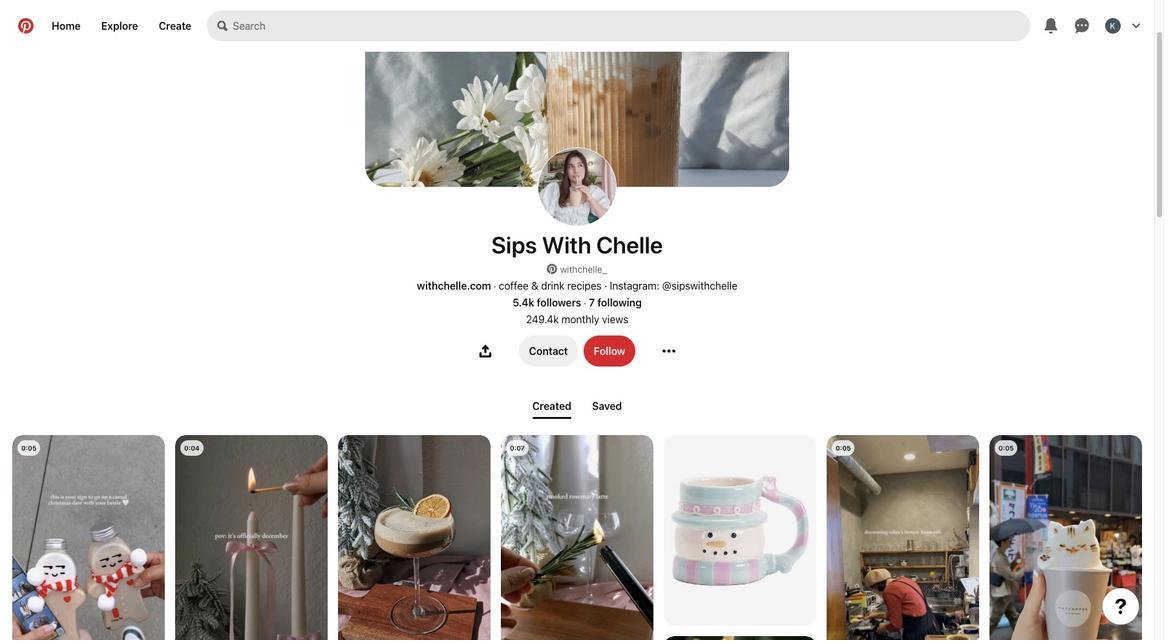 Task type: describe. For each thing, give the bounding box(es) containing it.
follow button
[[584, 336, 636, 367]]

saved link
[[587, 395, 627, 417]]

249.4k
[[526, 314, 559, 325]]

monthly
[[562, 314, 600, 325]]

this contains an image of: tokyo food image
[[990, 435, 1142, 640]]

withchelle.com link
[[417, 280, 491, 292]]

a 3d christmas tree glass coffee mug. great for both hot and cold drinks! image
[[664, 636, 817, 640]]

with
[[542, 231, 592, 259]]

2 horizontal spatial ·
[[604, 280, 607, 292]]

withchelle_ image
[[539, 148, 616, 226]]

this contains an image of: december christmas aesthetic image
[[175, 435, 328, 640]]

withchelle_
[[560, 264, 607, 275]]

saved
[[592, 400, 622, 412]]

explore link
[[91, 10, 148, 41]]

search icon image
[[217, 21, 228, 31]]

@sipswithchelle
[[662, 280, 738, 292]]

withchelle.com · coffee & drink recipes · instagram: @sipswithchelle 5.4k followers · 7 following 249.4k monthly views
[[417, 280, 738, 325]]

0 horizontal spatial ·
[[494, 281, 496, 292]]

this contains an image of: tokyo little house image
[[827, 435, 980, 640]]

blue and purple pastel snowman mug. image
[[664, 435, 817, 626]]

recipes
[[567, 280, 602, 292]]

kendall parks image
[[1106, 18, 1121, 34]]

chelle
[[596, 231, 663, 259]]

instagram:
[[610, 280, 660, 292]]

created link
[[527, 395, 577, 419]]



Task type: vqa. For each thing, say whether or not it's contained in the screenshot.
savings
no



Task type: locate. For each thing, give the bounding box(es) containing it.
home
[[52, 20, 81, 32]]

· left coffee
[[494, 281, 496, 292]]

created
[[533, 400, 572, 412]]

create
[[159, 20, 191, 32]]

contact button
[[519, 336, 579, 367]]

pinterest image
[[547, 264, 558, 274]]

explore
[[101, 20, 138, 32]]

create link
[[148, 10, 202, 41]]

ingredients - 2 pumps rosemary syrup - 1 shot of espresso - 1/2 c milk of choice image
[[501, 435, 654, 640]]

sips with chelle
[[492, 231, 663, 259]]

1 horizontal spatial ·
[[584, 297, 587, 308]]

coffee
[[499, 280, 529, 292]]

5.4k
[[513, 297, 534, 308]]

&
[[531, 280, 539, 292]]

contact
[[529, 345, 568, 357]]

Search text field
[[233, 10, 1031, 41]]

profile cover image image
[[365, 0, 789, 187]]

home link
[[41, 10, 91, 41]]

sips
[[492, 231, 537, 259]]

views
[[602, 314, 629, 325]]

follow
[[594, 345, 626, 357]]

drink
[[541, 280, 565, 292]]

following
[[598, 297, 642, 308]]

· right "recipes"
[[604, 280, 607, 292]]

this contains an image of: rosemary latte image
[[338, 435, 491, 640]]

followers
[[537, 297, 581, 308]]

·
[[604, 280, 607, 292], [494, 281, 496, 292], [584, 297, 587, 308]]

list
[[0, 435, 1155, 640]]

· left 7
[[584, 297, 587, 308]]

withchelle.com
[[417, 280, 491, 292]]

7
[[589, 297, 595, 308]]

milk tea in a gingerbread shaped bottle. orange county, ca image
[[12, 435, 165, 640]]



